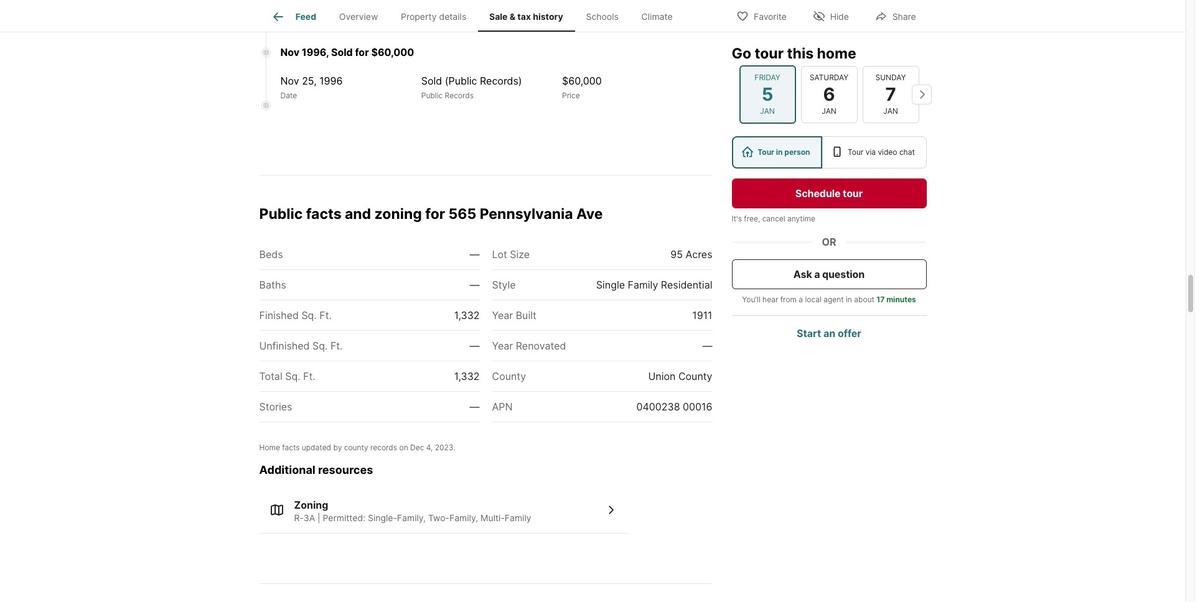 Task type: vqa. For each thing, say whether or not it's contained in the screenshot.
3rd Jan from the right
yes



Task type: describe. For each thing, give the bounding box(es) containing it.
friday
[[755, 73, 781, 82]]

1,332 for total sq. ft.
[[454, 371, 480, 383]]

records)
[[480, 75, 522, 87]]

&
[[510, 11, 516, 22]]

chat
[[900, 148, 915, 157]]

agent
[[824, 295, 844, 305]]

go tour this home
[[732, 45, 857, 62]]

year renovated
[[492, 340, 566, 353]]

0400238
[[637, 401, 680, 414]]

year for year built
[[492, 310, 513, 322]]

you'll hear from a local agent in about 17 minutes
[[743, 295, 917, 305]]

unfinished sq. ft.
[[259, 340, 343, 353]]

records
[[445, 91, 474, 100]]

overview
[[339, 11, 378, 22]]

tour via video chat option
[[823, 136, 927, 169]]

multi-
[[481, 513, 505, 523]]

friday 5 jan
[[755, 73, 781, 116]]

start
[[797, 328, 822, 340]]

history
[[533, 11, 563, 22]]

offer
[[838, 328, 862, 340]]

zoning
[[375, 206, 422, 223]]

climate tab
[[630, 2, 684, 32]]

00016
[[683, 401, 713, 414]]

tax
[[518, 11, 531, 22]]

— for unfinished sq. ft.
[[470, 340, 480, 353]]

renovated
[[516, 340, 566, 353]]

total sq. ft.
[[259, 371, 316, 383]]

1 vertical spatial for
[[426, 206, 445, 223]]

property details
[[401, 11, 467, 22]]

records
[[371, 443, 397, 453]]

ave
[[577, 206, 603, 223]]

nov for nov 1996, sold for $60,000
[[281, 46, 300, 59]]

.
[[454, 443, 456, 453]]

1 family, from the left
[[397, 513, 426, 523]]

0 vertical spatial sold
[[331, 46, 353, 59]]

95
[[671, 249, 683, 261]]

hide
[[831, 11, 849, 21]]

hide button
[[803, 3, 860, 28]]

4,
[[426, 443, 433, 453]]

schedule tour button
[[732, 179, 927, 209]]

1996,
[[302, 46, 329, 59]]

tour via video chat
[[848, 148, 915, 157]]

an
[[824, 328, 836, 340]]

tour for tour via video chat
[[848, 148, 864, 157]]

25,
[[302, 75, 317, 87]]

start an offer
[[797, 328, 862, 340]]

jan for 6
[[822, 107, 837, 116]]

about
[[855, 295, 875, 305]]

2023
[[435, 443, 454, 453]]

permitted:
[[323, 513, 366, 523]]

union county
[[649, 371, 713, 383]]

home
[[817, 45, 857, 62]]

1996
[[320, 75, 343, 87]]

7
[[886, 83, 897, 105]]

1911
[[693, 310, 713, 322]]

size
[[510, 249, 530, 261]]

nov 1996, sold for $60,000
[[281, 46, 414, 59]]

anytime
[[788, 214, 816, 224]]

sold (public records) public records
[[422, 75, 522, 100]]

r-
[[294, 513, 304, 523]]

beds
[[259, 249, 283, 261]]

feed
[[296, 11, 316, 22]]

sq. for unfinished
[[313, 340, 328, 353]]

saturday
[[810, 73, 849, 82]]

finished sq. ft.
[[259, 310, 332, 322]]

details
[[439, 11, 467, 22]]

zoning r-3a | permitted: single-family, two-family, multi-family
[[294, 499, 532, 523]]

6
[[824, 83, 836, 105]]

video
[[878, 148, 898, 157]]

#3879860
[[450, 12, 486, 21]]

gsmls #3879860
[[422, 12, 486, 21]]

sale
[[490, 11, 508, 22]]

lot
[[492, 249, 508, 261]]

0400238    00016
[[637, 401, 713, 414]]

— for stories
[[470, 401, 480, 414]]

schools tab
[[575, 2, 630, 32]]

baths
[[259, 279, 286, 291]]

1,332 for finished sq. ft.
[[454, 310, 480, 322]]

additional
[[259, 464, 316, 477]]

year built
[[492, 310, 537, 322]]

home facts updated by county records on dec 4, 2023 .
[[259, 443, 456, 453]]

start an offer link
[[797, 328, 862, 340]]

overview tab
[[328, 2, 390, 32]]

it's free, cancel anytime
[[732, 214, 816, 224]]

lot size
[[492, 249, 530, 261]]

apn
[[492, 401, 513, 414]]

1 date from the top
[[281, 12, 297, 21]]

single family residential
[[597, 279, 713, 291]]

sq. for total
[[285, 371, 301, 383]]



Task type: locate. For each thing, give the bounding box(es) containing it.
by
[[333, 443, 342, 453]]

1 vertical spatial nov
[[281, 75, 299, 87]]

tour up friday
[[755, 45, 784, 62]]

ft. for unfinished sq. ft.
[[331, 340, 343, 353]]

price inside $60,000 price
[[562, 91, 580, 100]]

for left 565
[[426, 206, 445, 223]]

0 horizontal spatial jan
[[761, 107, 775, 116]]

0 vertical spatial date
[[281, 12, 297, 21]]

county up "apn"
[[492, 371, 526, 383]]

sq. right total
[[285, 371, 301, 383]]

nov left 25,
[[281, 75, 299, 87]]

ft. for total sq. ft.
[[303, 371, 316, 383]]

date
[[281, 12, 297, 21], [281, 91, 297, 100]]

0 vertical spatial public
[[422, 91, 443, 100]]

date inside nov 25, 1996 date
[[281, 91, 297, 100]]

0 horizontal spatial county
[[492, 371, 526, 383]]

0 vertical spatial 1,332
[[454, 310, 480, 322]]

cancel
[[763, 214, 786, 224]]

sold inside sold (public records) public records
[[422, 75, 442, 87]]

2 county from the left
[[679, 371, 713, 383]]

ask
[[794, 268, 813, 281]]

jan down 5
[[761, 107, 775, 116]]

facts for home
[[282, 443, 300, 453]]

tour right the schedule
[[843, 187, 863, 200]]

sq. for finished
[[302, 310, 317, 322]]

a right from
[[799, 295, 804, 305]]

0 vertical spatial nov
[[281, 46, 300, 59]]

tour left via
[[848, 148, 864, 157]]

sq. right finished
[[302, 310, 317, 322]]

in
[[777, 148, 783, 157], [846, 295, 853, 305]]

1 horizontal spatial in
[[846, 295, 853, 305]]

schedule
[[796, 187, 841, 200]]

ask a question
[[794, 268, 865, 281]]

0 horizontal spatial tour
[[755, 45, 784, 62]]

tour inside "option"
[[848, 148, 864, 157]]

family
[[628, 279, 659, 291], [505, 513, 532, 523]]

2 tour from the left
[[848, 148, 864, 157]]

person
[[785, 148, 811, 157]]

gsmls
[[422, 12, 447, 21]]

favorite button
[[726, 3, 798, 28]]

1 horizontal spatial family
[[628, 279, 659, 291]]

17
[[877, 295, 885, 305]]

public inside sold (public records) public records
[[422, 91, 443, 100]]

jan for 7
[[884, 107, 899, 116]]

price
[[562, 12, 580, 21], [562, 91, 580, 100]]

0 vertical spatial tour
[[755, 45, 784, 62]]

public left the records
[[422, 91, 443, 100]]

sold left (public
[[422, 75, 442, 87]]

0 vertical spatial family
[[628, 279, 659, 291]]

sold right 1996,
[[331, 46, 353, 59]]

jan down 7
[[884, 107, 899, 116]]

1 vertical spatial family
[[505, 513, 532, 523]]

2 date from the top
[[281, 91, 297, 100]]

two-
[[428, 513, 450, 523]]

ft. for finished sq. ft.
[[320, 310, 332, 322]]

0 horizontal spatial sold
[[331, 46, 353, 59]]

nov left 1996,
[[281, 46, 300, 59]]

dec
[[410, 443, 424, 453]]

1 price from the top
[[562, 12, 580, 21]]

tour for schedule
[[843, 187, 863, 200]]

565
[[449, 206, 477, 223]]

sale & tax history tab
[[478, 2, 575, 32]]

1 horizontal spatial for
[[426, 206, 445, 223]]

1 nov from the top
[[281, 46, 300, 59]]

2 price from the top
[[562, 91, 580, 100]]

question
[[823, 268, 865, 281]]

ft. up unfinished sq. ft.
[[320, 310, 332, 322]]

1 vertical spatial in
[[846, 295, 853, 305]]

zoning
[[294, 499, 328, 512]]

local
[[806, 295, 822, 305]]

jan inside sunday 7 jan
[[884, 107, 899, 116]]

in right agent
[[846, 295, 853, 305]]

0 horizontal spatial $60,000
[[371, 46, 414, 59]]

share
[[893, 11, 916, 21]]

0 horizontal spatial family
[[505, 513, 532, 523]]

0 vertical spatial for
[[355, 46, 369, 59]]

go
[[732, 45, 752, 62]]

in inside option
[[777, 148, 783, 157]]

— left year renovated
[[470, 340, 480, 353]]

2 nov from the top
[[281, 75, 299, 87]]

nov 25, 1996 date
[[281, 75, 343, 100]]

free,
[[744, 214, 761, 224]]

1 vertical spatial date
[[281, 91, 297, 100]]

sq. right unfinished
[[313, 340, 328, 353]]

tour inside button
[[843, 187, 863, 200]]

finished
[[259, 310, 299, 322]]

county
[[492, 371, 526, 383], [679, 371, 713, 383]]

1 horizontal spatial a
[[815, 268, 820, 281]]

feed link
[[271, 9, 316, 24]]

1 horizontal spatial family,
[[450, 513, 478, 523]]

tour
[[758, 148, 775, 157], [848, 148, 864, 157]]

1 vertical spatial 1,332
[[454, 371, 480, 383]]

(public
[[445, 75, 477, 87]]

1,332
[[454, 310, 480, 322], [454, 371, 480, 383]]

— down the 1911
[[703, 340, 713, 353]]

sq.
[[302, 310, 317, 322], [313, 340, 328, 353], [285, 371, 301, 383]]

nov
[[281, 46, 300, 59], [281, 75, 299, 87]]

2 jan from the left
[[822, 107, 837, 116]]

3a
[[304, 513, 315, 523]]

minutes
[[887, 295, 917, 305]]

a inside button
[[815, 268, 820, 281]]

1 vertical spatial price
[[562, 91, 580, 100]]

year for year renovated
[[492, 340, 513, 353]]

pennsylvania
[[480, 206, 573, 223]]

family inside zoning r-3a | permitted: single-family, two-family, multi-family
[[505, 513, 532, 523]]

list box
[[732, 136, 927, 169]]

nov for nov 25, 1996 date
[[281, 75, 299, 87]]

sunday
[[876, 73, 907, 82]]

unfinished
[[259, 340, 310, 353]]

1 jan from the left
[[761, 107, 775, 116]]

1 horizontal spatial sold
[[422, 75, 442, 87]]

tour for go
[[755, 45, 784, 62]]

1 horizontal spatial county
[[679, 371, 713, 383]]

family, left two-
[[397, 513, 426, 523]]

0 vertical spatial ft.
[[320, 310, 332, 322]]

union
[[649, 371, 676, 383]]

1 vertical spatial public
[[259, 206, 303, 223]]

|
[[318, 513, 321, 523]]

favorite
[[754, 11, 787, 21]]

updated
[[302, 443, 331, 453]]

tour for tour in person
[[758, 148, 775, 157]]

sold
[[331, 46, 353, 59], [422, 75, 442, 87]]

1 vertical spatial ft.
[[331, 340, 343, 353]]

built
[[516, 310, 537, 322]]

tab list
[[259, 0, 694, 32]]

climate
[[642, 11, 673, 22]]

jan inside friday 5 jan
[[761, 107, 775, 116]]

stories
[[259, 401, 292, 414]]

0 horizontal spatial facts
[[282, 443, 300, 453]]

family, left multi-
[[450, 513, 478, 523]]

0 horizontal spatial family,
[[397, 513, 426, 523]]

you'll
[[743, 295, 761, 305]]

— left style
[[470, 279, 480, 291]]

2 horizontal spatial jan
[[884, 107, 899, 116]]

— for year renovated
[[703, 340, 713, 353]]

— for baths
[[470, 279, 480, 291]]

1 vertical spatial facts
[[282, 443, 300, 453]]

sale & tax history
[[490, 11, 563, 22]]

1 vertical spatial $60,000
[[562, 75, 602, 87]]

schools
[[586, 11, 619, 22]]

tour in person option
[[732, 136, 823, 169]]

facts left and
[[306, 206, 342, 223]]

tour in person
[[758, 148, 811, 157]]

jan down '6'
[[822, 107, 837, 116]]

2 year from the top
[[492, 340, 513, 353]]

0 horizontal spatial a
[[799, 295, 804, 305]]

next image
[[912, 85, 932, 105]]

5
[[762, 83, 774, 105]]

2 family, from the left
[[450, 513, 478, 523]]

— left lot
[[470, 249, 480, 261]]

1 county from the left
[[492, 371, 526, 383]]

via
[[866, 148, 876, 157]]

1 horizontal spatial public
[[422, 91, 443, 100]]

0 horizontal spatial public
[[259, 206, 303, 223]]

0 horizontal spatial in
[[777, 148, 783, 157]]

1 vertical spatial sold
[[422, 75, 442, 87]]

tour left "person"
[[758, 148, 775, 157]]

total
[[259, 371, 283, 383]]

year down the year built
[[492, 340, 513, 353]]

0 vertical spatial facts
[[306, 206, 342, 223]]

1 vertical spatial year
[[492, 340, 513, 353]]

jan for 5
[[761, 107, 775, 116]]

property details tab
[[390, 2, 478, 32]]

facts for public
[[306, 206, 342, 223]]

$60,000 price
[[562, 75, 602, 100]]

tab list containing feed
[[259, 0, 694, 32]]

1 horizontal spatial tour
[[848, 148, 864, 157]]

facts right home
[[282, 443, 300, 453]]

1 horizontal spatial tour
[[843, 187, 863, 200]]

None button
[[740, 65, 796, 124], [801, 66, 858, 123], [863, 66, 920, 123], [740, 65, 796, 124], [801, 66, 858, 123], [863, 66, 920, 123]]

0 vertical spatial price
[[562, 12, 580, 21]]

1 vertical spatial a
[[799, 295, 804, 305]]

style
[[492, 279, 516, 291]]

1 horizontal spatial $60,000
[[562, 75, 602, 87]]

1 vertical spatial sq.
[[313, 340, 328, 353]]

1 tour from the left
[[758, 148, 775, 157]]

0 vertical spatial a
[[815, 268, 820, 281]]

a
[[815, 268, 820, 281], [799, 295, 804, 305]]

0 vertical spatial sq.
[[302, 310, 317, 322]]

family,
[[397, 513, 426, 523], [450, 513, 478, 523]]

schedule tour
[[796, 187, 863, 200]]

public up the beds
[[259, 206, 303, 223]]

ft.
[[320, 310, 332, 322], [331, 340, 343, 353], [303, 371, 316, 383]]

year left built
[[492, 310, 513, 322]]

0 vertical spatial year
[[492, 310, 513, 322]]

0 vertical spatial $60,000
[[371, 46, 414, 59]]

2 1,332 from the top
[[454, 371, 480, 383]]

— left "apn"
[[470, 401, 480, 414]]

county up the 00016 on the bottom
[[679, 371, 713, 383]]

this
[[787, 45, 814, 62]]

list box containing tour in person
[[732, 136, 927, 169]]

1 vertical spatial tour
[[843, 187, 863, 200]]

from
[[781, 295, 797, 305]]

3 jan from the left
[[884, 107, 899, 116]]

in left "person"
[[777, 148, 783, 157]]

0 horizontal spatial for
[[355, 46, 369, 59]]

county
[[344, 443, 368, 453]]

1 1,332 from the top
[[454, 310, 480, 322]]

1 horizontal spatial jan
[[822, 107, 837, 116]]

and
[[345, 206, 371, 223]]

1 year from the top
[[492, 310, 513, 322]]

2 vertical spatial sq.
[[285, 371, 301, 383]]

0 horizontal spatial tour
[[758, 148, 775, 157]]

jan inside saturday 6 jan
[[822, 107, 837, 116]]

share button
[[865, 3, 927, 28]]

2 vertical spatial ft.
[[303, 371, 316, 383]]

0 vertical spatial in
[[777, 148, 783, 157]]

for down 'overview' tab
[[355, 46, 369, 59]]

resources
[[318, 464, 373, 477]]

nov inside nov 25, 1996 date
[[281, 75, 299, 87]]

— for beds
[[470, 249, 480, 261]]

ft. down finished sq. ft. on the bottom left of the page
[[331, 340, 343, 353]]

95 acres
[[671, 249, 713, 261]]

ft. down unfinished sq. ft.
[[303, 371, 316, 383]]

1 horizontal spatial facts
[[306, 206, 342, 223]]

single-
[[368, 513, 397, 523]]

tour inside option
[[758, 148, 775, 157]]

a right ask
[[815, 268, 820, 281]]

facts
[[306, 206, 342, 223], [282, 443, 300, 453]]



